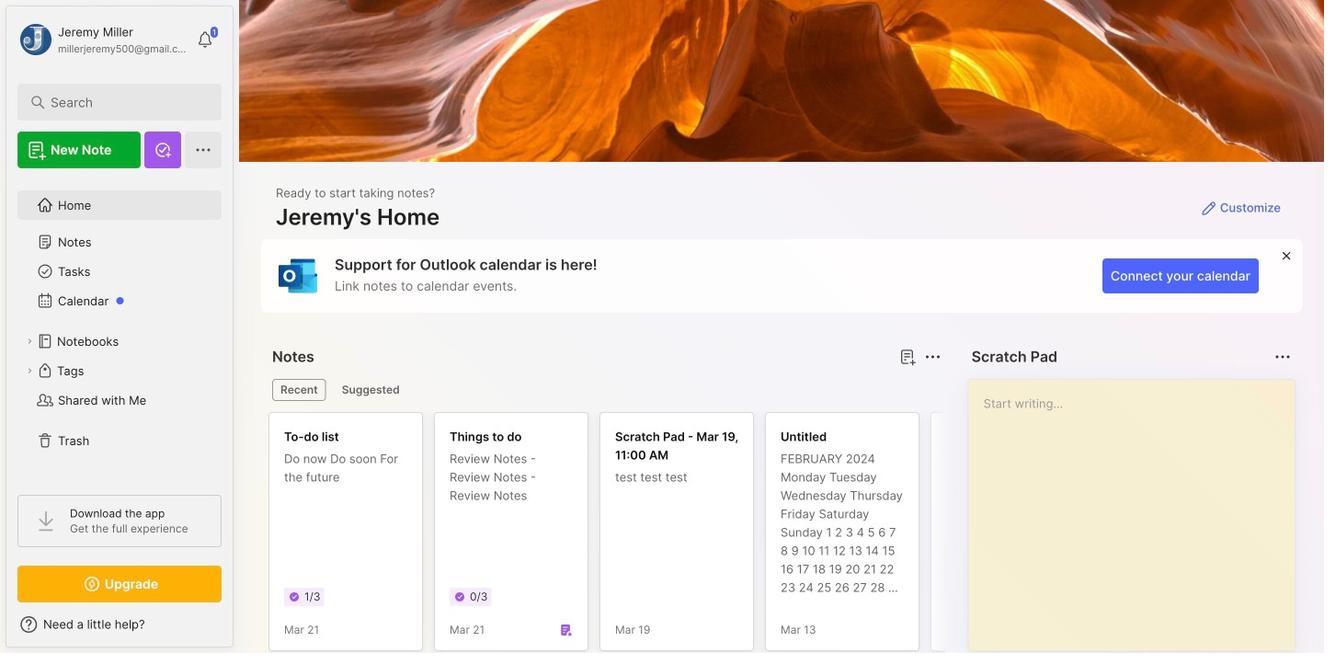 Task type: locate. For each thing, give the bounding box(es) containing it.
row group
[[269, 412, 1325, 653]]

Account field
[[17, 21, 188, 58]]

WHAT'S NEW field
[[6, 610, 233, 639]]

1 horizontal spatial tab
[[334, 379, 408, 401]]

tab
[[272, 379, 326, 401], [334, 379, 408, 401]]

click to collapse image
[[232, 619, 246, 641]]

tree
[[6, 179, 233, 478]]

expand notebooks image
[[24, 336, 35, 347]]

None search field
[[51, 91, 197, 113]]

0 horizontal spatial tab
[[272, 379, 326, 401]]

tab list
[[272, 379, 939, 401]]

Start writing… text field
[[984, 380, 1294, 636]]

2 tab from the left
[[334, 379, 408, 401]]

none search field inside main element
[[51, 91, 197, 113]]



Task type: vqa. For each thing, say whether or not it's contained in the screenshot.
TAB to the right
yes



Task type: describe. For each thing, give the bounding box(es) containing it.
tree inside main element
[[6, 179, 233, 478]]

main element
[[0, 0, 239, 653]]

expand tags image
[[24, 365, 35, 376]]

Search text field
[[51, 94, 197, 111]]

1 tab from the left
[[272, 379, 326, 401]]



